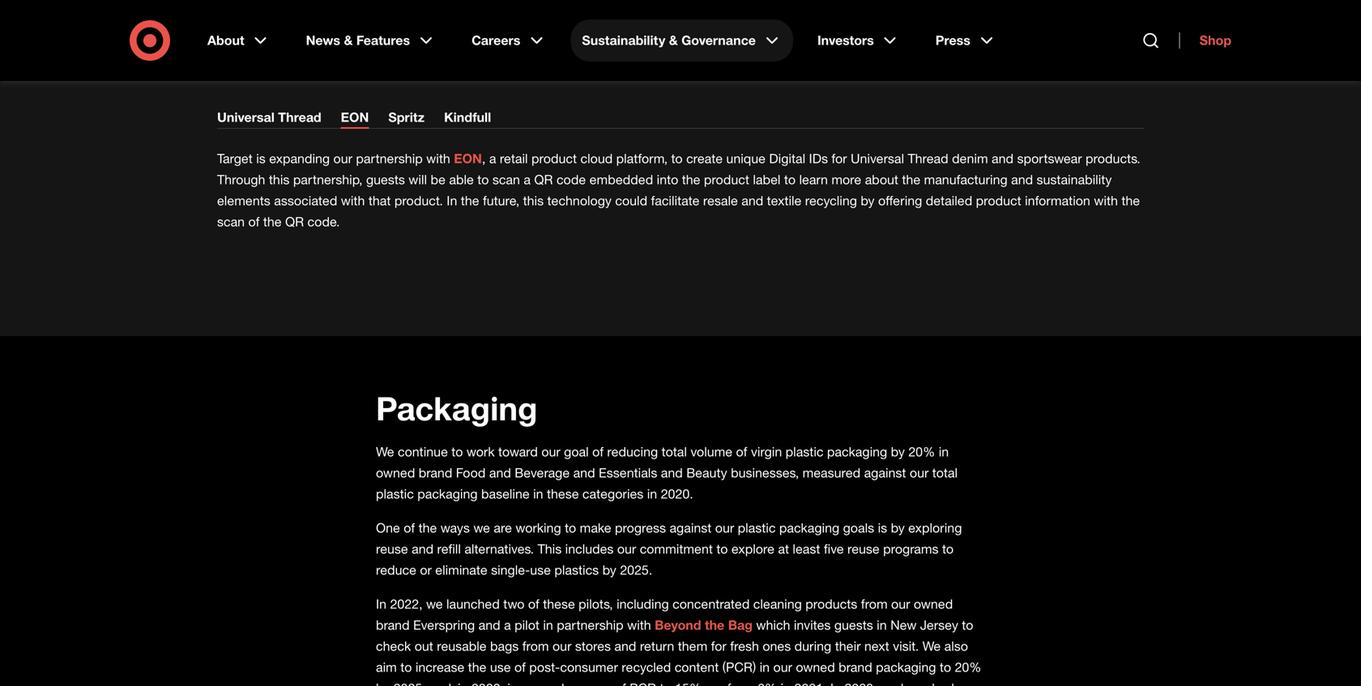 Task type: locate. For each thing, give the bounding box(es) containing it.
beyond
[[655, 618, 702, 633]]

0 horizontal spatial eon
[[341, 109, 369, 125]]

1 vertical spatial owned
[[914, 597, 953, 612]]

are
[[494, 520, 512, 536]]

brand inside in 2022, we launched two of these pilots, including concentrated cleaning products from our owned brand everspring and a pilot in partnership with
[[376, 618, 410, 633]]

we
[[474, 520, 490, 536], [426, 597, 443, 612], [881, 681, 898, 687]]

0 vertical spatial thread
[[278, 109, 322, 125]]

2 & from the left
[[669, 32, 678, 48]]

2025,
[[394, 681, 426, 687]]

two
[[504, 597, 525, 612]]

total left volume
[[662, 444, 687, 460]]

goal
[[564, 444, 589, 460]]

1 horizontal spatial is
[[878, 520, 888, 536]]

spritz
[[389, 109, 425, 125]]

for left fresh
[[711, 639, 727, 654]]

that
[[369, 193, 391, 209]]

0 vertical spatial we
[[376, 444, 394, 460]]

from down pilot on the bottom of page
[[523, 639, 549, 654]]

0 vertical spatial universal
[[217, 109, 275, 125]]

we inside we continue to work toward our goal of reducing total volume of virgin plastic packaging by 20% in owned brand food and beverage and essentials and beauty businesses, measured against our total plastic packaging baseline in these categories in 2020.
[[376, 444, 394, 460]]

of left pcr
[[615, 681, 626, 687]]

thread left denim
[[908, 151, 949, 167]]

2 reuse from the left
[[848, 541, 880, 557]]

detailed
[[926, 193, 973, 209]]

our up the partnership,
[[334, 151, 353, 167]]

this right future, on the top left of the page
[[523, 193, 544, 209]]

1 vertical spatial plastic
[[376, 486, 414, 502]]

0 horizontal spatial this
[[269, 172, 290, 188]]

in up 6%
[[760, 660, 770, 676]]

in right 2021.
[[831, 681, 841, 687]]

0 vertical spatial eon link
[[341, 109, 369, 129]]

0 horizontal spatial qr
[[285, 214, 304, 230]]

return
[[640, 639, 675, 654]]

features
[[357, 32, 410, 48]]

0 horizontal spatial 2022,
[[390, 597, 423, 612]]

& for features
[[344, 32, 353, 48]]

by inside we continue to work toward our goal of reducing total volume of virgin plastic packaging by 20% in owned brand food and beverage and essentials and beauty businesses, measured against our total plastic packaging baseline in these categories in 2020.
[[891, 444, 905, 460]]

20% up 'exploring' at the right of the page
[[909, 444, 936, 460]]

investors link
[[806, 19, 912, 62]]

reuse down one
[[376, 541, 408, 557]]

use
[[530, 562, 551, 578], [490, 660, 511, 676], [591, 681, 612, 687]]

to down ,
[[478, 172, 489, 188]]

0 vertical spatial 2022,
[[390, 597, 423, 612]]

new
[[891, 618, 917, 633]]

packaging down visit.
[[876, 660, 937, 676]]

eliminate
[[436, 562, 488, 578]]

our up 'exploring' at the right of the page
[[910, 465, 929, 481]]

textile
[[767, 193, 802, 209]]

reusable
[[437, 639, 487, 654]]

in up 'exploring' at the right of the page
[[939, 444, 949, 460]]

0 horizontal spatial guests
[[366, 172, 405, 188]]

a left pilot on the bottom of page
[[504, 618, 511, 633]]

reducing
[[607, 444, 658, 460]]

universal inside , a retail product cloud platform, to create unique digital ids for universal thread denim and sportswear products. through this partnership, guests will be able to scan a qr code embedded into the product label to learn more about the manufacturing and sustainability elements associated with that product. in the future, this technology could facilitate resale and textile recycling by offering detailed product information with the scan of the qr code.
[[851, 151, 905, 167]]

in inside in 2022, we launched two of these pilots, including concentrated cleaning products from our owned brand everspring and a pilot in partnership with
[[543, 618, 554, 633]]

,
[[482, 151, 486, 167]]

consumer
[[560, 660, 618, 676]]

20% down also
[[955, 660, 982, 676]]

guests up that at the top
[[366, 172, 405, 188]]

a
[[489, 151, 496, 167], [524, 172, 531, 188], [504, 618, 511, 633]]

our up beverage
[[542, 444, 561, 460]]

2 horizontal spatial use
[[591, 681, 612, 687]]

2 horizontal spatial we
[[881, 681, 898, 687]]

& left governance in the top of the page
[[669, 32, 678, 48]]

product
[[532, 151, 577, 167], [704, 172, 750, 188], [976, 193, 1022, 209]]

in 2022, we launched two of these pilots, including concentrated cleaning products from our owned brand everspring and a pilot in partnership with
[[376, 597, 953, 633]]

eon link up the able
[[454, 151, 482, 167]]

0 vertical spatial these
[[547, 486, 579, 502]]

tab list
[[217, 109, 1145, 129]]

1 horizontal spatial use
[[530, 562, 551, 578]]

qr left code
[[534, 172, 553, 188]]

ways
[[441, 520, 470, 536]]

partnership up the stores
[[557, 618, 624, 633]]

1 vertical spatial thread
[[908, 151, 949, 167]]

and down the label
[[742, 193, 764, 209]]

2 horizontal spatial a
[[524, 172, 531, 188]]

brand
[[419, 465, 453, 481], [376, 618, 410, 633], [839, 660, 873, 676]]

is right target in the top of the page
[[256, 151, 266, 167]]

and up bags
[[479, 618, 501, 633]]

plastic up measured
[[786, 444, 824, 460]]

in left 2020.
[[647, 486, 658, 502]]

embedded
[[590, 172, 654, 188]]

and up recycled
[[615, 639, 637, 654]]

1 horizontal spatial from
[[728, 681, 754, 687]]

0 horizontal spatial 20%
[[909, 444, 936, 460]]

2 horizontal spatial owned
[[914, 597, 953, 612]]

0 horizontal spatial a
[[489, 151, 496, 167]]

0 vertical spatial partnership
[[356, 151, 423, 167]]

2 vertical spatial product
[[976, 193, 1022, 209]]

this down expanding
[[269, 172, 290, 188]]

2022, inside which invites guests in new jersey to check out reusable bags from our stores and return them for fresh ones during their next visit. we also aim to increase the use of post-consumer recycled content (pcr) in our owned brand packaging to 20% by 2025, and, in 2022, increased our use of pcr to 15%, up from 6% in 2021. in 2023, we launc
[[472, 681, 504, 687]]

1 vertical spatial universal
[[851, 151, 905, 167]]

plastic up explore
[[738, 520, 776, 536]]

universal thread link
[[217, 109, 322, 129]]

is inside one of the ways we are working to make progress against our plastic packaging goals is by exploring reuse and refill alternatives. this includes our commitment to explore at least five reuse programs to reduce or eliminate single-use plastics by 2025.
[[878, 520, 888, 536]]

1 vertical spatial qr
[[285, 214, 304, 230]]

0 vertical spatial against
[[865, 465, 907, 481]]

sustainability
[[1037, 172, 1112, 188]]

0 vertical spatial from
[[861, 597, 888, 612]]

plastic up one
[[376, 486, 414, 502]]

from
[[861, 597, 888, 612], [523, 639, 549, 654], [728, 681, 754, 687]]

thread inside , a retail product cloud platform, to create unique digital ids for universal thread denim and sportswear products. through this partnership, guests will be able to scan a qr code embedded into the product label to learn more about the manufacturing and sustainability elements associated with that product. in the future, this technology could facilitate resale and textile recycling by offering detailed product information with the scan of the qr code.
[[908, 151, 949, 167]]

0 vertical spatial total
[[662, 444, 687, 460]]

0 vertical spatial eon
[[341, 109, 369, 125]]

20% inside we continue to work toward our goal of reducing total volume of virgin plastic packaging by 20% in owned brand food and beverage and essentials and beauty businesses, measured against our total plastic packaging baseline in these categories in 2020.
[[909, 444, 936, 460]]

2 vertical spatial plastic
[[738, 520, 776, 536]]

to right pcr
[[660, 681, 672, 687]]

owned inside we continue to work toward our goal of reducing total volume of virgin plastic packaging by 20% in owned brand food and beverage and essentials and beauty businesses, measured against our total plastic packaging baseline in these categories in 2020.
[[376, 465, 415, 481]]

owned inside which invites guests in new jersey to check out reusable bags from our stores and return them for fresh ones during their next visit. we also aim to increase the use of post-consumer recycled content (pcr) in our owned brand packaging to 20% by 2025, and, in 2022, increased our use of pcr to 15%, up from 6% in 2021. in 2023, we launc
[[796, 660, 835, 676]]

from inside in 2022, we launched two of these pilots, including concentrated cleaning products from our owned brand everspring and a pilot in partnership with
[[861, 597, 888, 612]]

owned up 2021.
[[796, 660, 835, 676]]

1 & from the left
[[344, 32, 353, 48]]

1 horizontal spatial 20%
[[955, 660, 982, 676]]

1 horizontal spatial partnership
[[557, 618, 624, 633]]

2 vertical spatial a
[[504, 618, 511, 633]]

volume
[[691, 444, 733, 460]]

0 horizontal spatial reuse
[[376, 541, 408, 557]]

1 vertical spatial scan
[[217, 214, 245, 230]]

0 vertical spatial we
[[474, 520, 490, 536]]

1 vertical spatial eon link
[[454, 151, 482, 167]]

universal up target in the top of the page
[[217, 109, 275, 125]]

universal inside tab list
[[217, 109, 275, 125]]

of right one
[[404, 520, 415, 536]]

1 vertical spatial 2022,
[[472, 681, 504, 687]]

against right measured
[[865, 465, 907, 481]]

0 horizontal spatial against
[[670, 520, 712, 536]]

1 horizontal spatial &
[[669, 32, 678, 48]]

total
[[662, 444, 687, 460], [933, 465, 958, 481]]

1 horizontal spatial a
[[504, 618, 511, 633]]

will
[[409, 172, 427, 188]]

0 horizontal spatial thread
[[278, 109, 322, 125]]

0 horizontal spatial total
[[662, 444, 687, 460]]

to down 'exploring' at the right of the page
[[943, 541, 954, 557]]

universal up about
[[851, 151, 905, 167]]

0 horizontal spatial for
[[711, 639, 727, 654]]

1 horizontal spatial scan
[[493, 172, 520, 188]]

which
[[757, 618, 791, 633]]

eon
[[341, 109, 369, 125], [454, 151, 482, 167]]

0 horizontal spatial brand
[[376, 618, 410, 633]]

0 horizontal spatial universal
[[217, 109, 275, 125]]

0 horizontal spatial from
[[523, 639, 549, 654]]

working
[[516, 520, 561, 536]]

partnership,
[[293, 172, 363, 188]]

continue
[[398, 444, 448, 460]]

one
[[376, 520, 400, 536]]

0 horizontal spatial product
[[532, 151, 577, 167]]

0 horizontal spatial we
[[376, 444, 394, 460]]

to inside we continue to work toward our goal of reducing total volume of virgin plastic packaging by 20% in owned brand food and beverage and essentials and beauty businesses, measured against our total plastic packaging baseline in these categories in 2020.
[[452, 444, 463, 460]]

for right ids
[[832, 151, 847, 167]]

1 horizontal spatial plastic
[[738, 520, 776, 536]]

the down reusable
[[468, 660, 487, 676]]

in down the able
[[447, 193, 457, 209]]

we up the everspring
[[426, 597, 443, 612]]

and,
[[430, 681, 454, 687]]

we left are at the left of the page
[[474, 520, 490, 536]]

and right denim
[[992, 151, 1014, 167]]

2 vertical spatial use
[[591, 681, 612, 687]]

to left explore
[[717, 541, 728, 557]]

label
[[753, 172, 781, 188]]

1 horizontal spatial qr
[[534, 172, 553, 188]]

target is expanding our partnership with eon
[[217, 151, 482, 167]]

and inside one of the ways we are working to make progress against our plastic packaging goals is by exploring reuse and refill alternatives. this includes our commitment to explore at least five reuse programs to reduce or eliminate single-use plastics by 2025.
[[412, 541, 434, 557]]

reuse
[[376, 541, 408, 557], [848, 541, 880, 557]]

and
[[992, 151, 1014, 167], [1012, 172, 1034, 188], [742, 193, 764, 209], [489, 465, 511, 481], [574, 465, 595, 481], [661, 465, 683, 481], [412, 541, 434, 557], [479, 618, 501, 633], [615, 639, 637, 654]]

learn
[[800, 172, 828, 188]]

1 horizontal spatial in
[[447, 193, 457, 209]]

of right two
[[528, 597, 540, 612]]

the
[[682, 172, 701, 188], [903, 172, 921, 188], [461, 193, 479, 209], [1122, 193, 1141, 209], [263, 214, 282, 230], [419, 520, 437, 536], [705, 618, 725, 633], [468, 660, 487, 676]]

2 vertical spatial from
[[728, 681, 754, 687]]

and inside which invites guests in new jersey to check out reusable bags from our stores and return them for fresh ones during their next visit. we also aim to increase the use of post-consumer recycled content (pcr) in our owned brand packaging to 20% by 2025, and, in 2022, increased our use of pcr to 15%, up from 6% in 2021. in 2023, we launc
[[615, 639, 637, 654]]

these down beverage
[[547, 486, 579, 502]]

1 horizontal spatial thread
[[908, 151, 949, 167]]

owned up jersey
[[914, 597, 953, 612]]

thread up expanding
[[278, 109, 322, 125]]

1 vertical spatial total
[[933, 465, 958, 481]]

target
[[217, 151, 253, 167]]

qr down associated
[[285, 214, 304, 230]]

0 horizontal spatial in
[[376, 597, 387, 612]]

1 vertical spatial against
[[670, 520, 712, 536]]

against up commitment
[[670, 520, 712, 536]]

in right pilot on the bottom of page
[[543, 618, 554, 633]]

1 horizontal spatial 2022,
[[472, 681, 504, 687]]

product up resale
[[704, 172, 750, 188]]

owned inside in 2022, we launched two of these pilots, including concentrated cleaning products from our owned brand everspring and a pilot in partnership with
[[914, 597, 953, 612]]

eon up the able
[[454, 151, 482, 167]]

2 horizontal spatial brand
[[839, 660, 873, 676]]

and down the goal
[[574, 465, 595, 481]]

press link
[[925, 19, 1008, 62]]

2 horizontal spatial plastic
[[786, 444, 824, 460]]

five
[[824, 541, 844, 557]]

1 vertical spatial we
[[923, 639, 941, 654]]

1 horizontal spatial reuse
[[848, 541, 880, 557]]

0 vertical spatial use
[[530, 562, 551, 578]]

0 vertical spatial qr
[[534, 172, 553, 188]]

1 horizontal spatial universal
[[851, 151, 905, 167]]

1 vertical spatial from
[[523, 639, 549, 654]]

food
[[456, 465, 486, 481]]

20% inside which invites guests in new jersey to check out reusable bags from our stores and return them for fresh ones during their next visit. we also aim to increase the use of post-consumer recycled content (pcr) in our owned brand packaging to 20% by 2025, and, in 2022, increased our use of pcr to 15%, up from 6% in 2021. in 2023, we launc
[[955, 660, 982, 676]]

2 horizontal spatial from
[[861, 597, 888, 612]]

the down products. at the top right of the page
[[1122, 193, 1141, 209]]

the down elements
[[263, 214, 282, 230]]

0 horizontal spatial &
[[344, 32, 353, 48]]

with up be
[[427, 151, 451, 167]]

1 vertical spatial for
[[711, 639, 727, 654]]

a right ,
[[489, 151, 496, 167]]

check
[[376, 639, 411, 654]]

1 vertical spatial brand
[[376, 618, 410, 633]]

with left that at the top
[[341, 193, 365, 209]]

our up new in the right of the page
[[892, 597, 911, 612]]

15%,
[[675, 681, 706, 687]]

0 vertical spatial for
[[832, 151, 847, 167]]

associated
[[274, 193, 337, 209]]

product down manufacturing
[[976, 193, 1022, 209]]

use down bags
[[490, 660, 511, 676]]

concentrated
[[673, 597, 750, 612]]

create
[[687, 151, 723, 167]]

, a retail product cloud platform, to create unique digital ids for universal thread denim and sportswear products. through this partnership, guests will be able to scan a qr code embedded into the product label to learn more about the manufacturing and sustainability elements associated with that product. in the future, this technology could facilitate resale and textile recycling by offering detailed product information with the scan of the qr code.
[[217, 151, 1141, 230]]

our up "post-"
[[553, 639, 572, 654]]

6%
[[758, 681, 777, 687]]

about
[[865, 172, 899, 188]]

0 vertical spatial in
[[447, 193, 457, 209]]

0 vertical spatial 20%
[[909, 444, 936, 460]]

content
[[675, 660, 719, 676]]

1 vertical spatial partnership
[[557, 618, 624, 633]]

1 horizontal spatial owned
[[796, 660, 835, 676]]

total up 'exploring' at the right of the page
[[933, 465, 958, 481]]

we left continue
[[376, 444, 394, 460]]

0 vertical spatial is
[[256, 151, 266, 167]]

use down consumer
[[591, 681, 612, 687]]

in right the and,
[[458, 681, 468, 687]]

their
[[835, 639, 861, 654]]

of up increased
[[515, 660, 526, 676]]

the inside one of the ways we are working to make progress against our plastic packaging goals is by exploring reuse and refill alternatives. this includes our commitment to explore at least five reuse programs to reduce or eliminate single-use plastics by 2025.
[[419, 520, 437, 536]]

future,
[[483, 193, 520, 209]]

brand up check
[[376, 618, 410, 633]]

we inside which invites guests in new jersey to check out reusable bags from our stores and return them for fresh ones during their next visit. we also aim to increase the use of post-consumer recycled content (pcr) in our owned brand packaging to 20% by 2025, and, in 2022, increased our use of pcr to 15%, up from 6% in 2021. in 2023, we launc
[[881, 681, 898, 687]]

1 horizontal spatial product
[[704, 172, 750, 188]]

2022, down bags
[[472, 681, 504, 687]]

20%
[[909, 444, 936, 460], [955, 660, 982, 676]]

0 vertical spatial scan
[[493, 172, 520, 188]]

1 horizontal spatial guests
[[835, 618, 874, 633]]

our down the ones
[[774, 660, 793, 676]]

a down retail on the top left of page
[[524, 172, 531, 188]]

1 horizontal spatial this
[[523, 193, 544, 209]]

eon link up target is expanding our partnership with eon
[[341, 109, 369, 129]]

beverage
[[515, 465, 570, 481]]

toward
[[499, 444, 538, 460]]

1 horizontal spatial we
[[474, 520, 490, 536]]

in inside , a retail product cloud platform, to create unique digital ids for universal thread denim and sportswear products. through this partnership, guests will be able to scan a qr code embedded into the product label to learn more about the manufacturing and sustainability elements associated with that product. in the future, this technology could facilitate resale and textile recycling by offering detailed product information with the scan of the qr code.
[[447, 193, 457, 209]]

baseline
[[481, 486, 530, 502]]

partnership up will
[[356, 151, 423, 167]]

by inside which invites guests in new jersey to check out reusable bags from our stores and return them for fresh ones during their next visit. we also aim to increase the use of post-consumer recycled content (pcr) in our owned brand packaging to 20% by 2025, and, in 2022, increased our use of pcr to 15%, up from 6% in 2021. in 2023, we launc
[[376, 681, 390, 687]]

brand inside we continue to work toward our goal of reducing total volume of virgin plastic packaging by 20% in owned brand food and beverage and essentials and beauty businesses, measured against our total plastic packaging baseline in these categories in 2020.
[[419, 465, 453, 481]]

products
[[806, 597, 858, 612]]

1 vertical spatial in
[[376, 597, 387, 612]]

in inside in 2022, we launched two of these pilots, including concentrated cleaning products from our owned brand everspring and a pilot in partnership with
[[376, 597, 387, 612]]

1 vertical spatial guests
[[835, 618, 874, 633]]

products.
[[1086, 151, 1141, 167]]

able
[[449, 172, 474, 188]]

to
[[672, 151, 683, 167], [478, 172, 489, 188], [785, 172, 796, 188], [452, 444, 463, 460], [565, 520, 577, 536], [717, 541, 728, 557], [943, 541, 954, 557], [962, 618, 974, 633], [401, 660, 412, 676], [940, 660, 952, 676], [660, 681, 672, 687]]

in inside which invites guests in new jersey to check out reusable bags from our stores and return them for fresh ones during their next visit. we also aim to increase the use of post-consumer recycled content (pcr) in our owned brand packaging to 20% by 2025, and, in 2022, increased our use of pcr to 15%, up from 6% in 2021. in 2023, we launc
[[831, 681, 841, 687]]

of inside in 2022, we launched two of these pilots, including concentrated cleaning products from our owned brand everspring and a pilot in partnership with
[[528, 597, 540, 612]]

& right news
[[344, 32, 353, 48]]

virgin
[[751, 444, 782, 460]]

2 vertical spatial brand
[[839, 660, 873, 676]]

2 vertical spatial owned
[[796, 660, 835, 676]]

we down jersey
[[923, 639, 941, 654]]

we inside in 2022, we launched two of these pilots, including concentrated cleaning products from our owned brand everspring and a pilot in partnership with
[[426, 597, 443, 612]]

in
[[447, 193, 457, 209], [376, 597, 387, 612], [831, 681, 841, 687]]

refill
[[437, 541, 461, 557]]

packaging up least
[[780, 520, 840, 536]]

in down "reduce"
[[376, 597, 387, 612]]

of inside one of the ways we are working to make progress against our plastic packaging goals is by exploring reuse and refill alternatives. this includes our commitment to explore at least five reuse programs to reduce or eliminate single-use plastics by 2025.
[[404, 520, 415, 536]]

and up the or
[[412, 541, 434, 557]]

0 horizontal spatial is
[[256, 151, 266, 167]]

1 horizontal spatial eon
[[454, 151, 482, 167]]

bag
[[728, 618, 753, 633]]

at
[[778, 541, 790, 557]]

scan up future, on the top left of the page
[[493, 172, 520, 188]]

0 vertical spatial guests
[[366, 172, 405, 188]]

reduce
[[376, 562, 417, 578]]

with down including at the bottom left
[[627, 618, 651, 633]]

recycling
[[806, 193, 858, 209]]

to up into
[[672, 151, 683, 167]]

brand down continue
[[419, 465, 453, 481]]

in down beverage
[[533, 486, 544, 502]]

& for governance
[[669, 32, 678, 48]]

increase
[[416, 660, 465, 676]]

1 vertical spatial is
[[878, 520, 888, 536]]



Task type: describe. For each thing, give the bounding box(es) containing it.
least
[[793, 541, 821, 557]]

shop link
[[1180, 32, 1232, 49]]

of right the goal
[[593, 444, 604, 460]]

programs
[[884, 541, 939, 557]]

packaging down food
[[418, 486, 478, 502]]

against inside one of the ways we are working to make progress against our plastic packaging goals is by exploring reuse and refill alternatives. this includes our commitment to explore at least five reuse programs to reduce or eliminate single-use plastics by 2025.
[[670, 520, 712, 536]]

our down consumer
[[568, 681, 587, 687]]

0 horizontal spatial eon link
[[341, 109, 369, 129]]

to left make in the left of the page
[[565, 520, 577, 536]]

1 vertical spatial product
[[704, 172, 750, 188]]

businesses,
[[731, 465, 799, 481]]

facilitate
[[651, 193, 700, 209]]

code
[[557, 172, 586, 188]]

pcr
[[630, 681, 657, 687]]

about link
[[196, 19, 282, 62]]

launched
[[447, 597, 500, 612]]

our inside in 2022, we launched two of these pilots, including concentrated cleaning products from our owned brand everspring and a pilot in partnership with
[[892, 597, 911, 612]]

for inside , a retail product cloud platform, to create unique digital ids for universal thread denim and sportswear products. through this partnership, guests will be able to scan a qr code embedded into the product label to learn more about the manufacturing and sustainability elements associated with that product. in the future, this technology could facilitate resale and textile recycling by offering detailed product information with the scan of the qr code.
[[832, 151, 847, 167]]

these inside we continue to work toward our goal of reducing total volume of virgin plastic packaging by 20% in owned brand food and beverage and essentials and beauty businesses, measured against our total plastic packaging baseline in these categories in 2020.
[[547, 486, 579, 502]]

1 horizontal spatial eon link
[[454, 151, 482, 167]]

also
[[945, 639, 969, 654]]

the up offering
[[903, 172, 921, 188]]

0 horizontal spatial use
[[490, 660, 511, 676]]

through
[[217, 172, 265, 188]]

the down the able
[[461, 193, 479, 209]]

commitment
[[640, 541, 713, 557]]

measured
[[803, 465, 861, 481]]

categories
[[583, 486, 644, 502]]

digital
[[770, 151, 806, 167]]

packaging inside which invites guests in new jersey to check out reusable bags from our stores and return them for fresh ones during their next visit. we also aim to increase the use of post-consumer recycled content (pcr) in our owned brand packaging to 20% by 2025, and, in 2022, increased our use of pcr to 15%, up from 6% in 2021. in 2023, we launc
[[876, 660, 937, 676]]

sustainability & governance link
[[571, 19, 794, 62]]

recycled
[[622, 660, 671, 676]]

sportswear
[[1018, 151, 1083, 167]]

packaging inside one of the ways we are working to make progress against our plastic packaging goals is by exploring reuse and refill alternatives. this includes our commitment to explore at least five reuse programs to reduce or eliminate single-use plastics by 2025.
[[780, 520, 840, 536]]

retail
[[500, 151, 528, 167]]

expanding
[[269, 151, 330, 167]]

investors
[[818, 32, 874, 48]]

thread inside universal thread link
[[278, 109, 322, 125]]

spritz link
[[389, 109, 425, 129]]

code.
[[308, 214, 340, 230]]

we continue to work toward our goal of reducing total volume of virgin plastic packaging by 20% in owned brand food and beverage and essentials and beauty businesses, measured against our total plastic packaging baseline in these categories in 2020.
[[376, 444, 958, 502]]

0 vertical spatial this
[[269, 172, 290, 188]]

could
[[616, 193, 648, 209]]

next
[[865, 639, 890, 654]]

news
[[306, 32, 340, 48]]

with inside in 2022, we launched two of these pilots, including concentrated cleaning products from our owned brand everspring and a pilot in partnership with
[[627, 618, 651, 633]]

information
[[1026, 193, 1091, 209]]

use inside one of the ways we are working to make progress against our plastic packaging goals is by exploring reuse and refill alternatives. this includes our commitment to explore at least five reuse programs to reduce or eliminate single-use plastics by 2025.
[[530, 562, 551, 578]]

0 horizontal spatial partnership
[[356, 151, 423, 167]]

jersey
[[921, 618, 959, 633]]

universal thread
[[217, 109, 322, 125]]

the down concentrated
[[705, 618, 725, 633]]

goals
[[844, 520, 875, 536]]

by inside , a retail product cloud platform, to create unique digital ids for universal thread denim and sportswear products. through this partnership, guests will be able to scan a qr code embedded into the product label to learn more about the manufacturing and sustainability elements associated with that product. in the future, this technology could facilitate resale and textile recycling by offering detailed product information with the scan of the qr code.
[[861, 193, 875, 209]]

kindfull
[[444, 109, 491, 125]]

to up 2025,
[[401, 660, 412, 676]]

platform,
[[617, 151, 668, 167]]

and inside in 2022, we launched two of these pilots, including concentrated cleaning products from our owned brand everspring and a pilot in partnership with
[[479, 618, 501, 633]]

0 horizontal spatial scan
[[217, 214, 245, 230]]

increased
[[508, 681, 565, 687]]

ids
[[809, 151, 828, 167]]

sustainability
[[582, 32, 666, 48]]

guests inside , a retail product cloud platform, to create unique digital ids for universal thread denim and sportswear products. through this partnership, guests will be able to scan a qr code embedded into the product label to learn more about the manufacturing and sustainability elements associated with that product. in the future, this technology could facilitate resale and textile recycling by offering detailed product information with the scan of the qr code.
[[366, 172, 405, 188]]

packaging up measured
[[828, 444, 888, 460]]

against inside we continue to work toward our goal of reducing total volume of virgin plastic packaging by 20% in owned brand food and beverage and essentials and beauty businesses, measured against our total plastic packaging baseline in these categories in 2020.
[[865, 465, 907, 481]]

to down digital
[[785, 172, 796, 188]]

in right 6%
[[781, 681, 791, 687]]

1 vertical spatial eon
[[454, 151, 482, 167]]

exploring
[[909, 520, 962, 536]]

denim
[[953, 151, 989, 167]]

our up explore
[[716, 520, 735, 536]]

alternatives.
[[465, 541, 534, 557]]

1 horizontal spatial total
[[933, 465, 958, 481]]

up
[[709, 681, 724, 687]]

1 reuse from the left
[[376, 541, 408, 557]]

or
[[420, 562, 432, 578]]

of left virgin
[[736, 444, 748, 460]]

news & features link
[[295, 19, 448, 62]]

1 vertical spatial this
[[523, 193, 544, 209]]

explore
[[732, 541, 775, 557]]

visit.
[[893, 639, 919, 654]]

the inside which invites guests in new jersey to check out reusable bags from our stores and return them for fresh ones during their next visit. we also aim to increase the use of post-consumer recycled content (pcr) in our owned brand packaging to 20% by 2025, and, in 2022, increased our use of pcr to 15%, up from 6% in 2021. in 2023, we launc
[[468, 660, 487, 676]]

these inside in 2022, we launched two of these pilots, including concentrated cleaning products from our owned brand everspring and a pilot in partnership with
[[543, 597, 575, 612]]

shop
[[1200, 32, 1232, 48]]

single-
[[491, 562, 530, 578]]

for inside which invites guests in new jersey to check out reusable bags from our stores and return them for fresh ones during their next visit. we also aim to increase the use of post-consumer recycled content (pcr) in our owned brand packaging to 20% by 2025, and, in 2022, increased our use of pcr to 15%, up from 6% in 2021. in 2023, we launc
[[711, 639, 727, 654]]

during
[[795, 639, 832, 654]]

we inside which invites guests in new jersey to check out reusable bags from our stores and return them for fresh ones during their next visit. we also aim to increase the use of post-consumer recycled content (pcr) in our owned brand packaging to 20% by 2025, and, in 2022, increased our use of pcr to 15%, up from 6% in 2021. in 2023, we launc
[[923, 639, 941, 654]]

resale
[[704, 193, 738, 209]]

and up baseline
[[489, 465, 511, 481]]

0 vertical spatial plastic
[[786, 444, 824, 460]]

0 horizontal spatial plastic
[[376, 486, 414, 502]]

guests inside which invites guests in new jersey to check out reusable bags from our stores and return them for fresh ones during their next visit. we also aim to increase the use of post-consumer recycled content (pcr) in our owned brand packaging to 20% by 2025, and, in 2022, increased our use of pcr to 15%, up from 6% in 2021. in 2023, we launc
[[835, 618, 874, 633]]

cloud
[[581, 151, 613, 167]]

unique
[[727, 151, 766, 167]]

0 vertical spatial product
[[532, 151, 577, 167]]

pilots,
[[579, 597, 613, 612]]

plastic inside one of the ways we are working to make progress against our plastic packaging goals is by exploring reuse and refill alternatives. this includes our commitment to explore at least five reuse programs to reduce or eliminate single-use plastics by 2025.
[[738, 520, 776, 536]]

1 vertical spatial a
[[524, 172, 531, 188]]

and up 2020.
[[661, 465, 683, 481]]

to down also
[[940, 660, 952, 676]]

sustainability & governance
[[582, 32, 756, 48]]

we inside one of the ways we are working to make progress against our plastic packaging goals is by exploring reuse and refill alternatives. this includes our commitment to explore at least five reuse programs to reduce or eliminate single-use plastics by 2025.
[[474, 520, 490, 536]]

post-
[[530, 660, 560, 676]]

cleaning
[[754, 597, 802, 612]]

plastics
[[555, 562, 599, 578]]

brand inside which invites guests in new jersey to check out reusable bags from our stores and return them for fresh ones during their next visit. we also aim to increase the use of post-consumer recycled content (pcr) in our owned brand packaging to 20% by 2025, and, in 2022, increased our use of pcr to 15%, up from 6% in 2021. in 2023, we launc
[[839, 660, 873, 676]]

including
[[617, 597, 669, 612]]

tab list containing universal thread
[[217, 109, 1145, 129]]

to up also
[[962, 618, 974, 633]]

with down sustainability at the right top
[[1095, 193, 1119, 209]]

essentials
[[599, 465, 658, 481]]

eon inside tab list
[[341, 109, 369, 125]]

beauty
[[687, 465, 728, 481]]

of inside , a retail product cloud platform, to create unique digital ids for universal thread denim and sportswear products. through this partnership, guests will be able to scan a qr code embedded into the product label to learn more about the manufacturing and sustainability elements associated with that product. in the future, this technology could facilitate resale and textile recycling by offering detailed product information with the scan of the qr code.
[[248, 214, 260, 230]]

2022, inside in 2022, we launched two of these pilots, including concentrated cleaning products from our owned brand everspring and a pilot in partnership with
[[390, 597, 423, 612]]

make
[[580, 520, 612, 536]]

2 horizontal spatial product
[[976, 193, 1022, 209]]

a inside in 2022, we launched two of these pilots, including concentrated cleaning products from our owned brand everspring and a pilot in partnership with
[[504, 618, 511, 633]]

work
[[467, 444, 495, 460]]

and down sportswear
[[1012, 172, 1034, 188]]

packaging
[[376, 389, 538, 428]]

the right into
[[682, 172, 701, 188]]

pilot
[[515, 618, 540, 633]]

manufacturing
[[925, 172, 1008, 188]]

partnership inside in 2022, we launched two of these pilots, including concentrated cleaning products from our owned brand everspring and a pilot in partnership with
[[557, 618, 624, 633]]

in up next
[[877, 618, 887, 633]]

our up '2025.'
[[618, 541, 637, 557]]

invites
[[794, 618, 831, 633]]



Task type: vqa. For each thing, say whether or not it's contained in the screenshot.
rightmost the Target
no



